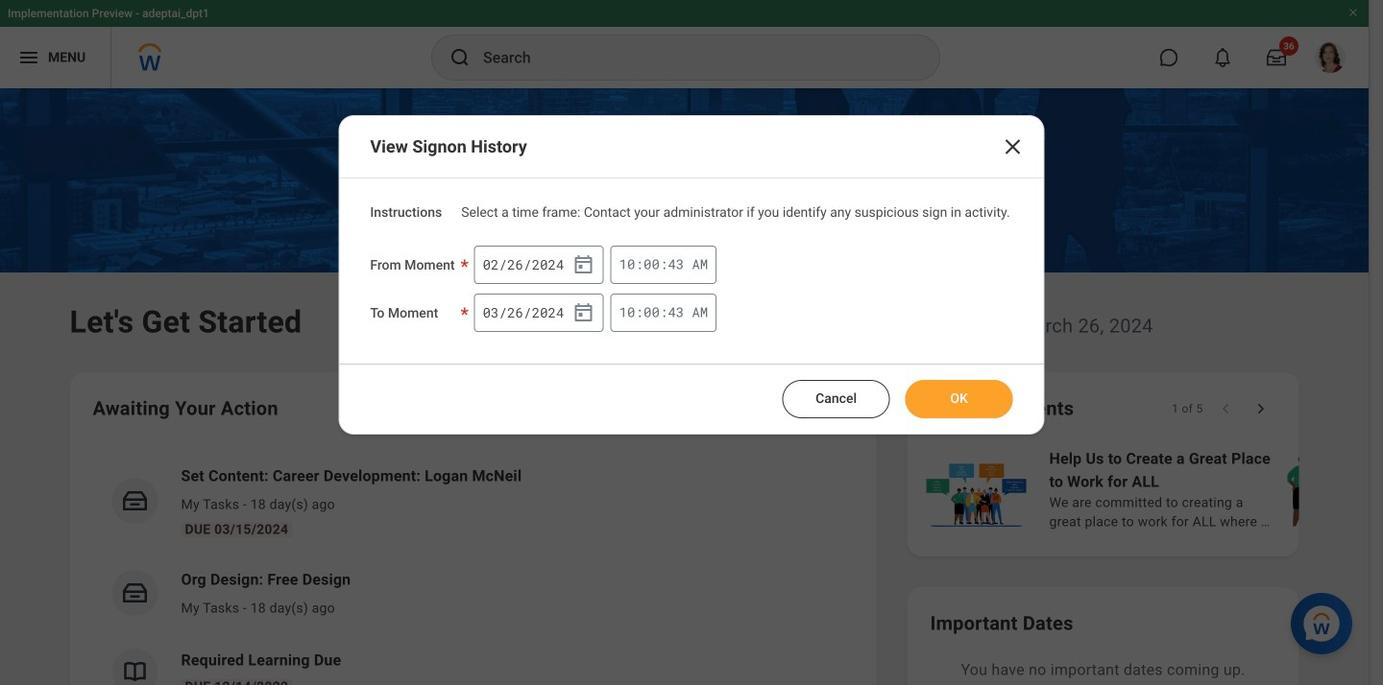 Task type: locate. For each thing, give the bounding box(es) containing it.
second spin button for before or after midday spin button related to minute spin button for calendar icon
[[668, 304, 684, 321]]

1 hour spin button from the top
[[619, 256, 635, 273]]

second spin button
[[668, 256, 684, 273], [668, 304, 684, 321]]

1 vertical spatial before or after midday spin button
[[692, 303, 708, 321]]

x image
[[1002, 135, 1025, 158]]

1 minute spin button from the top
[[644, 256, 660, 273]]

before or after midday spin button for minute spin button for calendar icon
[[692, 303, 708, 321]]

1 group from the top
[[474, 246, 604, 284]]

second spin button right calendar icon
[[668, 304, 684, 321]]

0 vertical spatial minute spin button
[[644, 256, 660, 273]]

close environment banner image
[[1348, 7, 1359, 18]]

chevron left small image
[[1217, 400, 1236, 419]]

2 minute spin button from the top
[[644, 304, 660, 321]]

1 vertical spatial hour spin button
[[619, 304, 635, 321]]

profile logan mcneil element
[[1303, 37, 1357, 79]]

main content
[[0, 88, 1383, 686]]

status
[[1172, 402, 1203, 417]]

hour spin button
[[619, 256, 635, 273], [619, 304, 635, 321]]

2 group from the top
[[474, 294, 604, 332]]

minute spin button right calendar image
[[644, 256, 660, 273]]

list
[[923, 446, 1383, 534], [93, 450, 853, 686]]

minute spin button right calendar icon
[[644, 304, 660, 321]]

second spin button for before or after midday spin button associated with calendar image minute spin button
[[668, 256, 684, 273]]

0 vertical spatial group
[[474, 246, 604, 284]]

2 second spin button from the top
[[668, 304, 684, 321]]

search image
[[449, 46, 472, 69]]

group down calendar image
[[474, 294, 604, 332]]

dialog
[[338, 115, 1045, 435]]

0 vertical spatial second spin button
[[668, 256, 684, 273]]

2 before or after midday spin button from the top
[[692, 303, 708, 321]]

hour spin button for calendar image minute spin button
[[619, 256, 635, 273]]

banner
[[0, 0, 1369, 88]]

before or after midday spin button for calendar image minute spin button
[[692, 255, 708, 273]]

minute spin button
[[644, 256, 660, 273], [644, 304, 660, 321]]

minute spin button for calendar icon
[[644, 304, 660, 321]]

hour spin button right calendar icon
[[619, 304, 635, 321]]

1 before or after midday spin button from the top
[[692, 255, 708, 273]]

book open image
[[121, 658, 149, 686]]

hour spin button right calendar image
[[619, 256, 635, 273]]

0 vertical spatial hour spin button
[[619, 256, 635, 273]]

second spin button right calendar image
[[668, 256, 684, 273]]

1 vertical spatial second spin button
[[668, 304, 684, 321]]

group up calendar icon
[[474, 246, 604, 284]]

before or after midday spin button
[[692, 255, 708, 273], [692, 303, 708, 321]]

2 hour spin button from the top
[[619, 304, 635, 321]]

group for minute spin button for calendar icon
[[474, 294, 604, 332]]

0 vertical spatial before or after midday spin button
[[692, 255, 708, 273]]

1 vertical spatial minute spin button
[[644, 304, 660, 321]]

group
[[474, 246, 604, 284], [474, 294, 604, 332]]

1 second spin button from the top
[[668, 256, 684, 273]]

1 vertical spatial group
[[474, 294, 604, 332]]



Task type: describe. For each thing, give the bounding box(es) containing it.
0 horizontal spatial list
[[93, 450, 853, 686]]

inbox image
[[121, 579, 149, 608]]

1 horizontal spatial list
[[923, 446, 1383, 534]]

group for calendar image minute spin button
[[474, 246, 604, 284]]

calendar image
[[572, 301, 595, 324]]

inbox large image
[[1267, 48, 1286, 67]]

chevron right small image
[[1251, 400, 1270, 419]]

minute spin button for calendar image
[[644, 256, 660, 273]]

notifications large image
[[1213, 48, 1232, 67]]

calendar image
[[572, 253, 595, 276]]

inbox image
[[121, 487, 149, 516]]

hour spin button for minute spin button for calendar icon
[[619, 304, 635, 321]]



Task type: vqa. For each thing, say whether or not it's contained in the screenshot.
top group
yes



